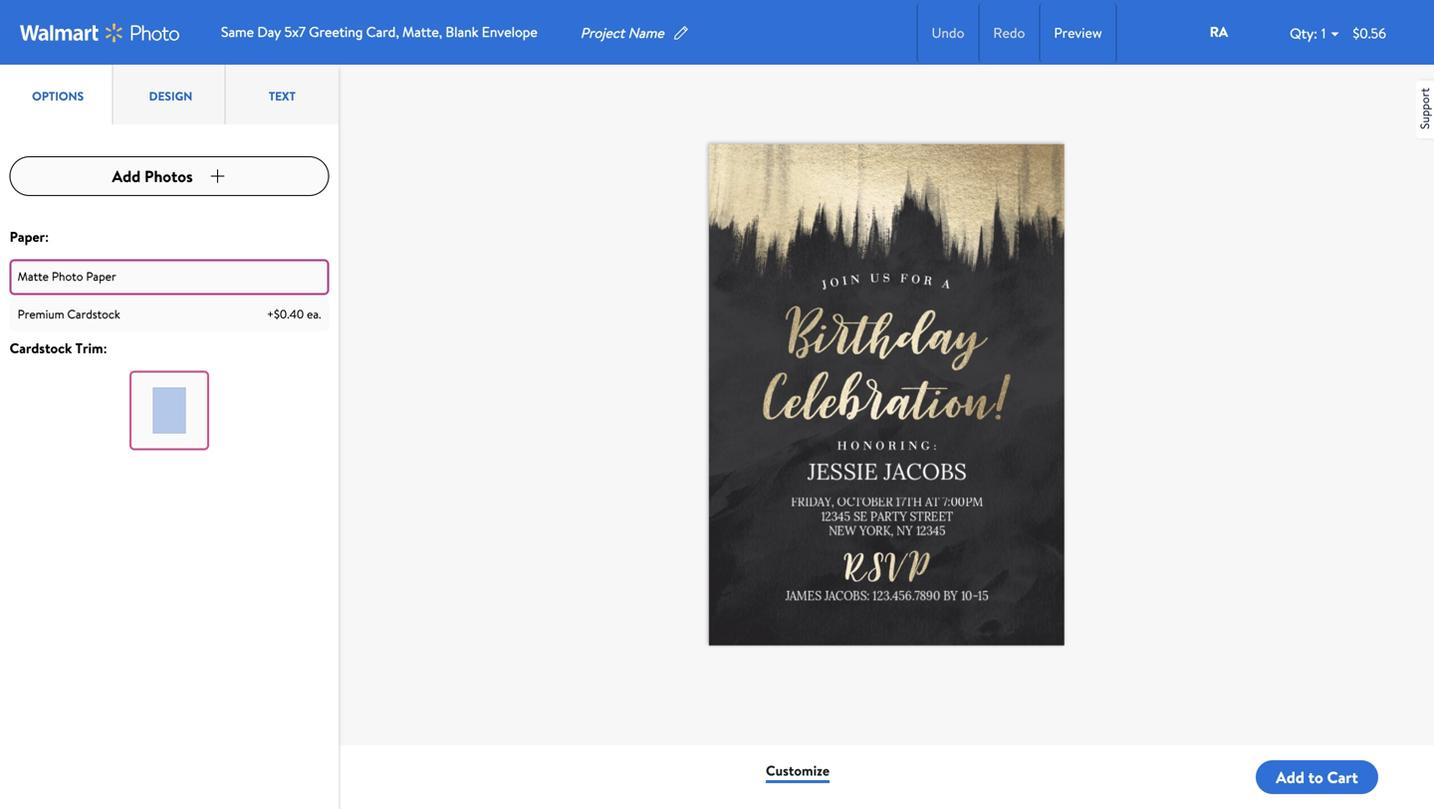 Task type: describe. For each thing, give the bounding box(es) containing it.
envelope
[[482, 22, 538, 41]]

card,
[[366, 22, 399, 41]]

+ $0.40 ea.
[[267, 306, 321, 323]]

0 vertical spatial cardstock
[[67, 306, 120, 323]]

qty:
[[1290, 23, 1318, 43]]

1 vertical spatial cardstock
[[10, 339, 72, 358]]

day
[[257, 22, 281, 41]]

support link
[[1417, 81, 1434, 138]]

cart
[[1327, 767, 1359, 789]]

matte,
[[403, 22, 442, 41]]

options button
[[0, 65, 113, 125]]

paper :
[[10, 227, 49, 246]]

project name button
[[580, 21, 731, 44]]

+
[[267, 306, 274, 323]]

add photos
[[112, 165, 193, 187]]

square trim image
[[145, 387, 193, 435]]

to
[[1309, 767, 1324, 789]]

premium
[[18, 306, 64, 323]]

matte photo paper button
[[10, 259, 329, 295]]

add for add to cart
[[1276, 767, 1305, 789]]

project name
[[581, 23, 664, 42]]

add for add photos
[[112, 165, 141, 187]]

blank
[[446, 22, 479, 41]]

cardstock trim :
[[10, 339, 107, 358]]

5x7
[[285, 22, 306, 41]]

qty: 1
[[1290, 23, 1326, 43]]

pencil alt image
[[672, 24, 690, 42]]

preview
[[1054, 23, 1102, 42]]

$0.40
[[274, 306, 304, 323]]

total $0.56 element
[[1353, 24, 1387, 43]]

1 vertical spatial :
[[103, 339, 107, 358]]



Task type: vqa. For each thing, say whether or not it's contained in the screenshot.
My Photo Orders
no



Task type: locate. For each thing, give the bounding box(es) containing it.
0 horizontal spatial add
[[112, 165, 141, 187]]

0 horizontal spatial :
[[45, 227, 49, 246]]

1 horizontal spatial add
[[1276, 767, 1305, 789]]

add to cart button
[[1256, 761, 1379, 795]]

plus image
[[209, 167, 227, 185]]

0 vertical spatial add
[[112, 165, 141, 187]]

add left photos on the left
[[112, 165, 141, 187]]

same day 5x7 greeting card, matte, blank envelope
[[221, 22, 538, 41]]

1 horizontal spatial :
[[103, 339, 107, 358]]

0 vertical spatial paper
[[10, 227, 45, 246]]

add inside tab list
[[112, 165, 141, 187]]

premium cardstock
[[18, 306, 120, 323]]

cardstock down 'premium'
[[10, 339, 72, 358]]

customize
[[766, 762, 830, 781]]

design
[[149, 88, 193, 105]]

ea.
[[307, 306, 321, 323]]

add
[[112, 165, 141, 187], [1276, 767, 1305, 789]]

: down "premium cardstock"
[[103, 339, 107, 358]]

design button
[[113, 65, 226, 125]]

same
[[221, 22, 254, 41]]

preview button
[[1039, 3, 1117, 63]]

trim
[[75, 339, 103, 358]]

text
[[269, 88, 296, 105]]

photos
[[144, 165, 193, 187]]

1 vertical spatial paper
[[86, 268, 116, 285]]

cardstock
[[67, 306, 120, 323], [10, 339, 72, 358]]

add photos tab list
[[10, 156, 329, 555]]

support
[[1417, 88, 1434, 130]]

name
[[628, 23, 664, 42]]

tab list containing options
[[0, 65, 339, 125]]

ra
[[1210, 22, 1229, 41]]

tab list
[[0, 65, 339, 125]]

add to cart
[[1276, 767, 1359, 789]]

paper
[[10, 227, 45, 246], [86, 268, 116, 285]]

1 horizontal spatial paper
[[86, 268, 116, 285]]

$0.56
[[1353, 24, 1387, 43]]

matte
[[18, 268, 49, 285]]

ra button
[[1187, 14, 1251, 51]]

add left to
[[1276, 767, 1305, 789]]

project
[[581, 23, 625, 42]]

cardstock up trim
[[67, 306, 120, 323]]

add photos button
[[10, 156, 329, 196]]

1
[[1322, 23, 1326, 43]]

:
[[45, 227, 49, 246], [103, 339, 107, 358]]

0 horizontal spatial paper
[[10, 227, 45, 246]]

text button
[[226, 65, 339, 125]]

paper right photo
[[86, 268, 116, 285]]

1 vertical spatial add
[[1276, 767, 1305, 789]]

paper up the 'matte'
[[10, 227, 45, 246]]

: up the 'matte'
[[45, 227, 49, 246]]

photo
[[52, 268, 83, 285]]

greeting
[[309, 22, 363, 41]]

paper inside button
[[86, 268, 116, 285]]

options
[[32, 88, 84, 105]]

matte photo paper
[[18, 268, 116, 285]]

0 vertical spatial :
[[45, 227, 49, 246]]



